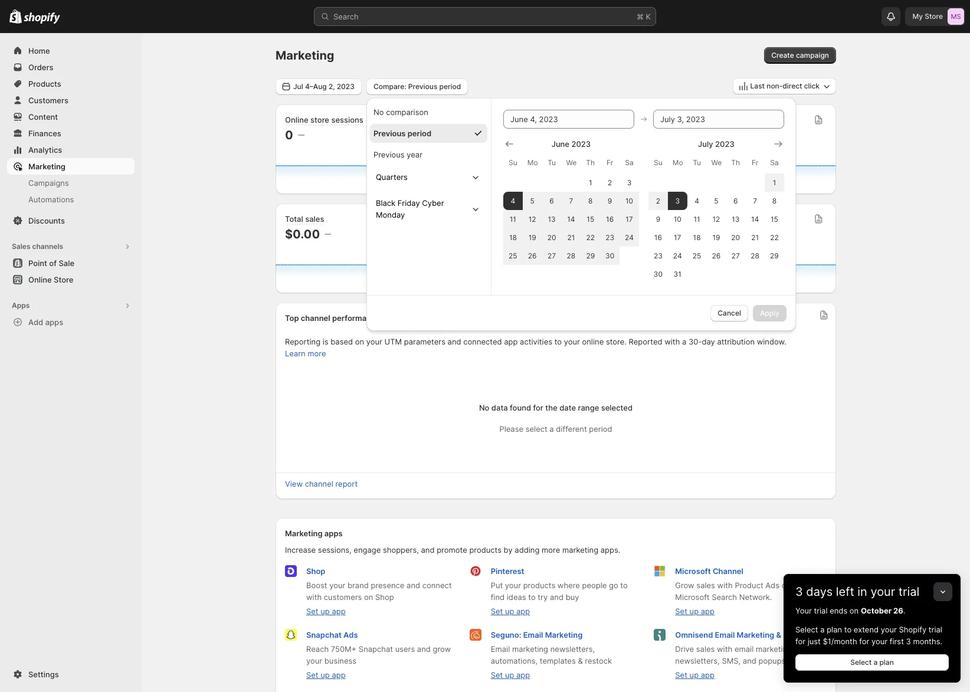 Task type: vqa. For each thing, say whether or not it's contained in the screenshot.


Task type: describe. For each thing, give the bounding box(es) containing it.
30 button for 29
[[600, 246, 620, 265]]

22 for first 22 button from the left
[[586, 233, 595, 242]]

set up app link for microsoft channel grow sales with product ads on the microsoft search network. set up app
[[675, 607, 715, 616]]

different
[[556, 424, 587, 434]]

0 horizontal spatial for
[[533, 403, 544, 413]]

1 25 button from the left
[[504, 246, 523, 265]]

0 horizontal spatial email
[[491, 645, 510, 654]]

reporting is based on your utm parameters and connected app activities to your online store. reported with a 30-day attribution window. learn more
[[285, 337, 787, 358]]

create campaign
[[772, 51, 829, 60]]

first
[[890, 637, 904, 646]]

1 horizontal spatial for
[[796, 637, 806, 646]]

performance
[[332, 313, 380, 323]]

19 for 2nd 19 button from the left
[[713, 233, 720, 242]]

0 horizontal spatial 17
[[626, 215, 633, 223]]

2 8 from the left
[[773, 196, 777, 205]]

21 for second 21 button from the right
[[568, 233, 575, 242]]

channel
[[713, 567, 744, 576]]

22 for first 22 button from right
[[770, 233, 779, 242]]

mo for june
[[528, 158, 538, 167]]

tu for june 2023
[[548, 158, 556, 167]]

26 for 2nd 26 button from the right
[[528, 251, 537, 260]]

search inside "microsoft channel grow sales with product ads on the microsoft search network. set up app"
[[712, 593, 737, 602]]

2 18 button from the left
[[687, 228, 707, 246]]

pinterest link
[[491, 567, 525, 576]]

0 vertical spatial sales
[[305, 214, 324, 224]]

1 4 button from the left
[[504, 192, 523, 210]]

quarters button
[[371, 166, 486, 187]]

previous for previous year
[[374, 150, 405, 159]]

3 for 3 days left in your trial
[[796, 585, 803, 599]]

2 22 button from the left
[[765, 228, 784, 246]]

saturday element for june 2023
[[620, 152, 639, 173]]

your left utm
[[366, 337, 382, 347]]

order
[[697, 115, 717, 125]]

previous year
[[374, 150, 423, 159]]

26 for 1st 26 button from right
[[712, 251, 721, 260]]

monday element for june
[[523, 152, 542, 173]]

templates
[[540, 656, 576, 666]]

reporting
[[285, 337, 321, 347]]

engage
[[354, 545, 381, 555]]

ads inside "microsoft channel grow sales with product ads on the microsoft search network. set up app"
[[766, 581, 780, 590]]

boost
[[306, 581, 327, 590]]

0 vertical spatial 0
[[285, 128, 293, 142]]

utm
[[385, 337, 402, 347]]

1 horizontal spatial shopify image
[[24, 12, 60, 24]]

up inside "microsoft channel grow sales with product ads on the microsoft search network. set up app"
[[690, 607, 699, 616]]

learn
[[285, 349, 306, 358]]

marketing inside seguno: email marketing email marketing newsletters, automations, templates & restock set up app
[[545, 630, 583, 640]]

range
[[578, 403, 599, 413]]

2 21 button from the left
[[746, 228, 765, 246]]

1 13 button from the left
[[542, 210, 562, 228]]

marketing inside omnisend email marketing & sms drive sales with email marketing, newsletters, sms, and popups set up app
[[737, 630, 775, 640]]

wednesday element for july
[[707, 152, 726, 173]]

my store image
[[948, 8, 965, 25]]

1 20 from the left
[[548, 233, 556, 242]]

30 button for 23
[[649, 265, 668, 283]]

and left promote
[[421, 545, 435, 555]]

months.
[[913, 637, 943, 646]]

1 horizontal spatial 3 button
[[668, 192, 687, 210]]

newsletters, inside omnisend email marketing & sms drive sales with email marketing, newsletters, sms, and popups set up app
[[675, 656, 720, 666]]

1 6 button from the left
[[542, 192, 562, 210]]

microsoft channel link
[[675, 567, 744, 576]]

your inside dropdown button
[[871, 585, 896, 599]]

1 15 button from the left
[[581, 210, 600, 228]]

0 horizontal spatial 17 button
[[620, 210, 639, 228]]

find
[[491, 593, 505, 602]]

july
[[698, 139, 713, 148]]

1 5 button from the left
[[523, 192, 542, 210]]

0 horizontal spatial shop
[[306, 567, 326, 576]]

channels
[[32, 242, 63, 251]]

29 for 2nd the 29 button from the right
[[586, 251, 595, 260]]

compare: previous period button
[[367, 78, 468, 95]]

buy
[[566, 593, 579, 602]]

last non-direct click
[[751, 81, 820, 90]]

and inside omnisend email marketing & sms drive sales with email marketing, newsletters, sms, and popups set up app
[[743, 656, 757, 666]]

marketing inside marketing link
[[28, 162, 65, 171]]

0 horizontal spatial the
[[546, 403, 558, 413]]

2 27 from the left
[[732, 251, 740, 260]]

0 vertical spatial 23
[[606, 233, 615, 242]]

point of sale button
[[0, 255, 142, 272]]

apps for add apps
[[45, 318, 63, 327]]

0 horizontal spatial 10
[[626, 196, 633, 205]]

21 for second 21 button from left
[[752, 233, 759, 242]]

my store
[[913, 12, 943, 21]]

2 27 button from the left
[[726, 246, 746, 265]]

app inside shop boost your brand presence and connect with customers on shop set up app
[[332, 607, 346, 616]]

3 days left in your trial element
[[784, 605, 961, 683]]

24 for 24 button to the right
[[673, 251, 682, 260]]

orders link
[[7, 59, 135, 76]]

online for online store
[[28, 275, 52, 285]]

1 horizontal spatial snapchat
[[359, 645, 393, 654]]

1 horizontal spatial 9 button
[[649, 210, 668, 228]]

snapchat ads link
[[306, 630, 358, 640]]

friday
[[398, 198, 420, 207]]

view channel report
[[285, 479, 358, 489]]

0 vertical spatial search
[[334, 12, 359, 21]]

to inside select a plan to extend your shopify trial for just $1/month for your first 3 months.
[[845, 625, 852, 635]]

finances link
[[7, 125, 135, 142]]

24 for leftmost 24 button
[[625, 233, 634, 242]]

1 18 button from the left
[[504, 228, 523, 246]]

email for seguno:
[[523, 630, 543, 640]]

set up app link for seguno: email marketing email marketing newsletters, automations, templates & restock set up app
[[491, 671, 530, 680]]

2 26 button from the left
[[707, 246, 726, 265]]

up inside shop boost your brand presence and connect with customers on shop set up app
[[321, 607, 330, 616]]

29 for 1st the 29 button from the right
[[770, 251, 779, 260]]

report
[[336, 479, 358, 489]]

rate
[[564, 115, 578, 125]]

shop link
[[306, 567, 326, 576]]

no for no data found for the date range selected
[[479, 403, 490, 413]]

2 5 button from the left
[[707, 192, 726, 210]]

customers
[[28, 96, 68, 105]]

app inside omnisend email marketing & sms drive sales with email marketing, newsletters, sms, and popups set up app
[[701, 671, 715, 680]]

sms
[[783, 630, 800, 640]]

1 horizontal spatial 0
[[665, 227, 673, 241]]

marketing inside seguno: email marketing email marketing newsletters, automations, templates & restock set up app
[[512, 645, 548, 654]]

period inside dropdown button
[[439, 82, 461, 91]]

apps for marketing apps
[[325, 529, 343, 538]]

1 vertical spatial 23
[[654, 251, 663, 260]]

trial inside dropdown button
[[899, 585, 920, 599]]

1 14 button from the left
[[562, 210, 581, 228]]

shoppers,
[[383, 545, 419, 555]]

1 27 from the left
[[548, 251, 556, 260]]

1 20 button from the left
[[542, 228, 562, 246]]

sale
[[59, 259, 74, 268]]

data
[[492, 403, 508, 413]]

pinterest put your products where people go to find ideas to try and buy set up app
[[491, 567, 628, 616]]

select a plan to extend your shopify trial for just $1/month for your first 3 months.
[[796, 625, 943, 646]]

jul 4–aug 2, 2023
[[293, 82, 355, 91]]

7 for 1st 7 button from the left
[[569, 196, 573, 205]]

3 for 3 button to the left
[[627, 178, 632, 187]]

sales channels button
[[7, 238, 135, 255]]

2 25 from the left
[[693, 251, 701, 260]]

popups
[[759, 656, 786, 666]]

sa for july 2023
[[771, 158, 779, 167]]

1 horizontal spatial 23 button
[[649, 246, 668, 265]]

on inside "microsoft channel grow sales with product ads on the microsoft search network. set up app"
[[782, 581, 791, 590]]

2 4 button from the left
[[687, 192, 707, 210]]

30 for 29
[[606, 251, 615, 260]]

1 horizontal spatial 9
[[656, 215, 661, 223]]

attributed for orders
[[692, 214, 729, 224]]

2 19 button from the left
[[707, 228, 726, 246]]

$1/month
[[823, 637, 858, 646]]

grid containing june
[[504, 138, 639, 265]]

marketing up "jul"
[[276, 48, 334, 63]]

orders for orders
[[28, 63, 53, 72]]

set up app link for pinterest put your products where people go to find ideas to try and buy set up app
[[491, 607, 530, 616]]

1 vertical spatial 17
[[674, 233, 681, 242]]

2 7 button from the left
[[746, 192, 765, 210]]

a right select
[[550, 424, 554, 434]]

is
[[323, 337, 329, 347]]

email
[[735, 645, 754, 654]]

2 13 button from the left
[[726, 210, 746, 228]]

average
[[665, 115, 695, 125]]

12 for first 12 'button' from right
[[713, 215, 720, 223]]

orders for orders attributed to marketing
[[665, 214, 690, 224]]

1 22 button from the left
[[581, 228, 600, 246]]

0 horizontal spatial snapchat
[[306, 630, 342, 640]]

1 5 from the left
[[530, 196, 535, 205]]

no comparison
[[374, 107, 428, 117]]

2 20 button from the left
[[726, 228, 746, 246]]

period inside button
[[408, 128, 432, 138]]

16 for right 16 'button'
[[655, 233, 662, 242]]

1 button for july 2023
[[765, 173, 784, 192]]

previous year button
[[370, 145, 488, 164]]

we for june
[[566, 158, 577, 167]]

26 inside 3 days left in your trial element
[[894, 606, 904, 616]]

grow
[[433, 645, 451, 654]]

4–aug
[[305, 82, 327, 91]]

1 15 from the left
[[587, 215, 595, 223]]

parameters
[[404, 337, 446, 347]]

try
[[538, 593, 548, 602]]

$0.00 for sales
[[475, 227, 510, 241]]

reported
[[629, 337, 663, 347]]

1 12 button from the left
[[523, 210, 542, 228]]

1 button for june 2023
[[581, 173, 600, 192]]

plan for select a plan to extend your shopify trial for just $1/month for your first 3 months.
[[827, 625, 842, 635]]

set inside shop boost your brand presence and connect with customers on shop set up app
[[306, 607, 319, 616]]

increase sessions, engage shoppers, and promote products by adding more marketing apps.
[[285, 545, 621, 555]]

channel for top
[[301, 313, 330, 323]]

shop boost your brand presence and connect with customers on shop set up app
[[306, 567, 452, 616]]

0 horizontal spatial 3 button
[[620, 173, 639, 192]]

no change image for sales
[[325, 230, 331, 239]]

sessions,
[[318, 545, 352, 555]]

reach
[[306, 645, 329, 654]]

tuesday element for june
[[542, 152, 562, 173]]

th for july 2023
[[732, 158, 740, 167]]

to inside reporting is based on your utm parameters and connected app activities to your online store. reported with a 30-day attribution window. learn more
[[555, 337, 562, 347]]

1 horizontal spatial 2 button
[[649, 192, 668, 210]]

total sales
[[285, 214, 324, 224]]

.
[[904, 606, 906, 616]]

select
[[526, 424, 548, 434]]

window.
[[757, 337, 787, 347]]

presence
[[371, 581, 405, 590]]

add
[[28, 318, 43, 327]]

1 horizontal spatial no change image
[[678, 230, 685, 239]]

your trial ends on october 26 .
[[796, 606, 906, 616]]

sales inside omnisend email marketing & sms drive sales with email marketing, newsletters, sms, and popups set up app
[[696, 645, 715, 654]]

your inside shop boost your brand presence and connect with customers on shop set up app
[[329, 581, 345, 590]]

select for select a plan
[[851, 658, 872, 667]]

1 horizontal spatial 24 button
[[668, 246, 687, 265]]

1 vertical spatial 10
[[674, 215, 682, 223]]

1 28 button from the left
[[562, 246, 581, 265]]

your left the first
[[872, 637, 888, 646]]

1 for june 2023
[[589, 178, 592, 187]]

pinterest
[[491, 567, 525, 576]]

on inside reporting is based on your utm parameters and connected app activities to your online store. reported with a 30-day attribution window. learn more
[[355, 337, 364, 347]]

content link
[[7, 109, 135, 125]]

products
[[28, 79, 61, 89]]

app inside pinterest put your products where people go to find ideas to try and buy set up app
[[517, 607, 530, 616]]

2 6 button from the left
[[726, 192, 746, 210]]

black
[[376, 198, 396, 207]]

no change image for 0
[[298, 130, 304, 140]]

wednesday element for june
[[562, 152, 581, 173]]

1 for july 2023
[[773, 178, 776, 187]]

previous for previous period
[[374, 128, 406, 138]]

750m+
[[331, 645, 357, 654]]

june
[[552, 139, 570, 148]]

put
[[491, 581, 503, 590]]

YYYY-MM-DD text field
[[504, 110, 635, 128]]

3 inside select a plan to extend your shopify trial for just $1/month for your first 3 months.
[[906, 637, 911, 646]]

0 horizontal spatial 16 button
[[600, 210, 620, 228]]

a down select a plan to extend your shopify trial for just $1/month for your first 3 months.
[[874, 658, 878, 667]]

people
[[582, 581, 607, 590]]

0 horizontal spatial 2 button
[[600, 173, 620, 192]]

in
[[858, 585, 868, 599]]

13 for 1st "13" button from right
[[732, 215, 740, 223]]

add apps
[[28, 318, 63, 327]]

sa for june 2023
[[625, 158, 634, 167]]

2023 for june
[[572, 139, 591, 148]]

1 4 from the left
[[511, 196, 515, 205]]

october
[[861, 606, 892, 616]]

products inside pinterest put your products where people go to find ideas to try and buy set up app
[[523, 581, 556, 590]]

marketing up the increase
[[285, 529, 323, 538]]

customers
[[324, 593, 362, 602]]

with inside "microsoft channel grow sales with product ads on the microsoft search network. set up app"
[[718, 581, 733, 590]]

conversion
[[521, 115, 562, 125]]

YYYY-MM-DD text field
[[653, 110, 784, 128]]

1 horizontal spatial 10 button
[[668, 210, 687, 228]]

monday
[[376, 210, 405, 219]]

online for online store conversion rate
[[475, 115, 499, 125]]

2 25 button from the left
[[687, 246, 707, 265]]

your left online
[[564, 337, 580, 347]]

su for july
[[654, 158, 663, 167]]

by
[[504, 545, 513, 555]]

2 microsoft from the top
[[675, 593, 710, 602]]

discounts link
[[7, 213, 135, 229]]

1 19 button from the left
[[523, 228, 542, 246]]

business
[[325, 656, 357, 666]]

sales for sales attributed to marketing
[[475, 214, 495, 224]]

ends
[[830, 606, 848, 616]]

0 horizontal spatial 24 button
[[620, 228, 639, 246]]

product
[[735, 581, 764, 590]]

2 vertical spatial period
[[589, 424, 612, 434]]

2023 inside dropdown button
[[337, 82, 355, 91]]

0 horizontal spatial 23 button
[[600, 228, 620, 246]]

28 for second 28 button from the right
[[567, 251, 576, 260]]

drive
[[675, 645, 694, 654]]

1 26 button from the left
[[523, 246, 542, 265]]

attributed for sales
[[497, 214, 533, 224]]

2 20 from the left
[[732, 233, 740, 242]]



Task type: locate. For each thing, give the bounding box(es) containing it.
we down june 2023
[[566, 158, 577, 167]]

a left 30-
[[682, 337, 687, 347]]

2 15 from the left
[[771, 215, 779, 223]]

tuesday element down july
[[687, 152, 707, 173]]

1 vertical spatial products
[[523, 581, 556, 590]]

tuesday element
[[542, 152, 562, 173], [687, 152, 707, 173]]

sms,
[[722, 656, 741, 666]]

channel right top
[[301, 313, 330, 323]]

0 vertical spatial no
[[374, 107, 384, 117]]

channel inside button
[[305, 479, 333, 489]]

fr for june 2023
[[607, 158, 614, 167]]

1 11 button from the left
[[504, 210, 523, 228]]

13 button
[[542, 210, 562, 228], [726, 210, 746, 228]]

0 horizontal spatial $0.00
[[285, 227, 320, 241]]

home
[[28, 46, 50, 55]]

1 horizontal spatial more
[[542, 545, 560, 555]]

newsletters, up templates
[[551, 645, 595, 654]]

up inside omnisend email marketing & sms drive sales with email marketing, newsletters, sms, and popups set up app
[[690, 671, 699, 680]]

0 vertical spatial 9
[[608, 196, 612, 205]]

1 horizontal spatial 28
[[751, 251, 760, 260]]

0 horizontal spatial 16
[[606, 215, 614, 223]]

omnisend email marketing & sms drive sales with email marketing, newsletters, sms, and popups set up app
[[675, 630, 800, 680]]

app inside reporting is based on your utm parameters and connected app activities to your online store. reported with a 30-day attribution window. learn more
[[504, 337, 518, 347]]

adding
[[515, 545, 540, 555]]

21 down orders attributed to marketing
[[752, 233, 759, 242]]

27 button
[[542, 246, 562, 265], [726, 246, 746, 265]]

2 13 from the left
[[732, 215, 740, 223]]

2 6 from the left
[[734, 196, 738, 205]]

th down june 2023
[[586, 158, 595, 167]]

0 horizontal spatial 15
[[587, 215, 595, 223]]

1 thursday element from the left
[[581, 152, 600, 173]]

0 vertical spatial apps
[[45, 318, 63, 327]]

0 down online store sessions
[[285, 128, 293, 142]]

1 horizontal spatial period
[[439, 82, 461, 91]]

set up app link
[[306, 607, 346, 616], [491, 607, 530, 616], [675, 607, 715, 616], [306, 671, 346, 680], [491, 671, 530, 680], [675, 671, 715, 680]]

customers link
[[7, 92, 135, 109]]

products
[[470, 545, 502, 555], [523, 581, 556, 590]]

orders attributed to marketing
[[665, 214, 777, 224]]

set up app link down "automations,"
[[491, 671, 530, 680]]

sales inside "microsoft channel grow sales with product ads on the microsoft search network. set up app"
[[697, 581, 715, 590]]

29
[[586, 251, 595, 260], [770, 251, 779, 260]]

your up ideas
[[505, 581, 521, 590]]

$0.00
[[665, 128, 700, 142], [285, 227, 320, 241], [475, 227, 510, 241]]

no change image for attributed
[[515, 230, 521, 239]]

products left by
[[470, 545, 502, 555]]

more down is
[[308, 349, 326, 358]]

1 29 from the left
[[586, 251, 595, 260]]

wednesday element
[[562, 152, 581, 173], [707, 152, 726, 173]]

2 grid from the left
[[649, 138, 784, 283]]

1 18 from the left
[[509, 233, 517, 242]]

and right try
[[550, 593, 564, 602]]

2023 for july
[[715, 139, 735, 148]]

1 horizontal spatial 24
[[673, 251, 682, 260]]

1 21 from the left
[[568, 233, 575, 242]]

1 25 from the left
[[509, 251, 517, 260]]

2 saturday element from the left
[[765, 152, 784, 173]]

store for conversion
[[501, 115, 519, 125]]

with inside reporting is based on your utm parameters and connected app activities to your online store. reported with a 30-day attribution window. learn more
[[665, 337, 680, 347]]

2 1 button from the left
[[765, 173, 784, 192]]

a inside reporting is based on your utm parameters and connected app activities to your online store. reported with a 30-day attribution window. learn more
[[682, 337, 687, 347]]

no change image
[[325, 230, 331, 239], [515, 230, 521, 239]]

1 horizontal spatial sunday element
[[649, 152, 668, 173]]

1 8 from the left
[[589, 196, 593, 205]]

1 horizontal spatial 15 button
[[765, 210, 784, 228]]

and inside pinterest put your products where people go to find ideas to try and buy set up app
[[550, 593, 564, 602]]

store inside "link"
[[54, 275, 73, 285]]

1 21 button from the left
[[562, 228, 581, 246]]

0 horizontal spatial 20 button
[[542, 228, 562, 246]]

up down the business
[[321, 671, 330, 680]]

2 21 from the left
[[752, 233, 759, 242]]

select a plan
[[851, 658, 894, 667]]

14 for 2nd 14 'button' from left
[[751, 215, 759, 223]]

previous up no comparison button at the top
[[408, 82, 438, 91]]

1 horizontal spatial 25 button
[[687, 246, 707, 265]]

0 horizontal spatial shopify image
[[9, 9, 22, 24]]

21
[[568, 233, 575, 242], [752, 233, 759, 242]]

with inside shop boost your brand presence and connect with customers on shop set up app
[[306, 593, 322, 602]]

1 fr from the left
[[607, 158, 614, 167]]

online store button
[[0, 272, 142, 288]]

tu down 'june'
[[548, 158, 556, 167]]

14 for 2nd 14 'button' from the right
[[567, 215, 575, 223]]

orders up the 31
[[665, 214, 690, 224]]

1 horizontal spatial 14 button
[[746, 210, 765, 228]]

1 horizontal spatial wednesday element
[[707, 152, 726, 173]]

cancel
[[718, 308, 741, 317]]

selected
[[601, 403, 633, 413]]

1 vertical spatial trial
[[814, 606, 828, 616]]

26 down sales attributed to marketing
[[528, 251, 537, 260]]

2 sunday element from the left
[[649, 152, 668, 173]]

set up app link for omnisend email marketing & sms drive sales with email marketing, newsletters, sms, and popups set up app
[[675, 671, 715, 680]]

set up app link down customers
[[306, 607, 346, 616]]

1 sa from the left
[[625, 158, 634, 167]]

1 horizontal spatial thursday element
[[726, 152, 746, 173]]

8
[[589, 196, 593, 205], [773, 196, 777, 205]]

19 down orders attributed to marketing
[[713, 233, 720, 242]]

18 for first 18 button from right
[[693, 233, 701, 242]]

trial up .
[[899, 585, 920, 599]]

28 button
[[562, 246, 581, 265], [746, 246, 765, 265]]

1 tuesday element from the left
[[542, 152, 562, 173]]

0 horizontal spatial more
[[308, 349, 326, 358]]

0 horizontal spatial 13
[[548, 215, 556, 223]]

marketing up templates
[[545, 630, 583, 640]]

no change image down online store sessions
[[298, 130, 304, 140]]

point of sale link
[[7, 255, 135, 272]]

1 horizontal spatial tu
[[693, 158, 701, 167]]

set inside pinterest put your products where people go to find ideas to try and buy set up app
[[491, 607, 503, 616]]

fr for july 2023
[[752, 158, 759, 167]]

1 horizontal spatial apps
[[325, 529, 343, 538]]

1 7 button from the left
[[562, 192, 581, 210]]

1 mo from the left
[[528, 158, 538, 167]]

18 down sales attributed to marketing
[[509, 233, 517, 242]]

sales channels
[[12, 242, 63, 251]]

online for online store sessions
[[285, 115, 309, 125]]

previous inside "button"
[[374, 150, 405, 159]]

set inside snapchat ads reach 750m+ snapchat users and grow your business set up app
[[306, 671, 319, 680]]

1 vertical spatial channel
[[305, 479, 333, 489]]

email for omnisend
[[715, 630, 735, 640]]

up inside pinterest put your products where people go to find ideas to try and buy set up app
[[505, 607, 514, 616]]

0 horizontal spatial saturday element
[[620, 152, 639, 173]]

1 tu from the left
[[548, 158, 556, 167]]

2 no change image from the left
[[515, 230, 521, 239]]

1 horizontal spatial the
[[793, 581, 805, 590]]

7 button
[[562, 192, 581, 210], [746, 192, 765, 210]]

2 29 from the left
[[770, 251, 779, 260]]

create
[[772, 51, 794, 60]]

trial up months.
[[929, 625, 943, 635]]

with
[[665, 337, 680, 347], [718, 581, 733, 590], [306, 593, 322, 602], [717, 645, 733, 654]]

19 button down orders attributed to marketing
[[707, 228, 726, 246]]

2 for right 2 button
[[656, 196, 661, 205]]

2 22 from the left
[[770, 233, 779, 242]]

0 horizontal spatial 15 button
[[581, 210, 600, 228]]

1 horizontal spatial 11 button
[[687, 210, 707, 228]]

7 for 1st 7 button from the right
[[753, 196, 757, 205]]

store for my store
[[925, 12, 943, 21]]

19
[[529, 233, 536, 242], [713, 233, 720, 242]]

0 vertical spatial trial
[[899, 585, 920, 599]]

1 no change image from the left
[[325, 230, 331, 239]]

2023 right july
[[715, 139, 735, 148]]

0 vertical spatial shop
[[306, 567, 326, 576]]

1 horizontal spatial attributed
[[692, 214, 729, 224]]

on down "brand"
[[364, 593, 373, 602]]

1 attributed from the left
[[497, 214, 533, 224]]

set up app link for snapchat ads reach 750m+ snapchat users and grow your business set up app
[[306, 671, 346, 680]]

cancel button
[[711, 305, 748, 321]]

0 horizontal spatial 12 button
[[523, 210, 542, 228]]

21 button down orders attributed to marketing
[[746, 228, 765, 246]]

quarters
[[376, 172, 408, 182]]

snapchat up reach
[[306, 630, 342, 640]]

your
[[796, 606, 812, 616]]

saturday element for july 2023
[[765, 152, 784, 173]]

promote
[[437, 545, 467, 555]]

shopify
[[899, 625, 927, 635]]

2 for 2 button to the left
[[608, 178, 612, 187]]

1 27 button from the left
[[542, 246, 562, 265]]

20 button down sales attributed to marketing
[[542, 228, 562, 246]]

23 button
[[600, 228, 620, 246], [649, 246, 668, 265]]

apps inside button
[[45, 318, 63, 327]]

1 monday element from the left
[[523, 152, 542, 173]]

no for no comparison
[[374, 107, 384, 117]]

online inside "link"
[[28, 275, 52, 285]]

1 sunday element from the left
[[504, 152, 523, 173]]

16 for leftmost 16 'button'
[[606, 215, 614, 223]]

0 horizontal spatial sales
[[12, 242, 30, 251]]

2 11 button from the left
[[687, 210, 707, 228]]

0 horizontal spatial 25 button
[[504, 246, 523, 265]]

view
[[285, 479, 303, 489]]

shopify image
[[9, 9, 22, 24], [24, 12, 60, 24]]

2 14 button from the left
[[746, 210, 765, 228]]

1 horizontal spatial 22 button
[[765, 228, 784, 246]]

app down the business
[[332, 671, 346, 680]]

20 down orders attributed to marketing
[[732, 233, 740, 242]]

12 for 2nd 12 'button' from right
[[529, 215, 536, 223]]

0 horizontal spatial products
[[470, 545, 502, 555]]

1 horizontal spatial 6 button
[[726, 192, 746, 210]]

email inside omnisend email marketing & sms drive sales with email marketing, newsletters, sms, and popups set up app
[[715, 630, 735, 640]]

newsletters, inside seguno: email marketing email marketing newsletters, automations, templates & restock set up app
[[551, 645, 595, 654]]

your down reach
[[306, 656, 322, 666]]

1 horizontal spatial saturday element
[[765, 152, 784, 173]]

2 8 button from the left
[[765, 192, 784, 210]]

no down compare:
[[374, 107, 384, 117]]

newsletters, down drive
[[675, 656, 720, 666]]

on inside 3 days left in your trial element
[[850, 606, 859, 616]]

1 vertical spatial sales
[[697, 581, 715, 590]]

your up customers
[[329, 581, 345, 590]]

content
[[28, 112, 58, 122]]

2 vertical spatial sales
[[696, 645, 715, 654]]

10 button
[[620, 192, 639, 210], [668, 210, 687, 228]]

set inside seguno: email marketing email marketing newsletters, automations, templates & restock set up app
[[491, 671, 503, 680]]

cyber
[[422, 198, 444, 207]]

sales inside button
[[12, 242, 30, 251]]

0 vertical spatial store
[[925, 12, 943, 21]]

1 horizontal spatial 23
[[654, 251, 663, 260]]

1 horizontal spatial 10
[[674, 215, 682, 223]]

8 button
[[581, 192, 600, 210], [765, 192, 784, 210]]

5 button up sales attributed to marketing
[[523, 192, 542, 210]]

store down sale
[[54, 275, 73, 285]]

previous inside button
[[374, 128, 406, 138]]

sunday element for july
[[649, 152, 668, 173]]

1 28 from the left
[[567, 251, 576, 260]]

7
[[569, 196, 573, 205], [753, 196, 757, 205]]

a up just
[[821, 625, 825, 635]]

0 vertical spatial 16
[[606, 215, 614, 223]]

19 button down sales attributed to marketing
[[523, 228, 542, 246]]

plan down the first
[[880, 658, 894, 667]]

1 horizontal spatial 4
[[695, 196, 699, 205]]

plan inside select a plan to extend your shopify trial for just $1/month for your first 3 months.
[[827, 625, 842, 635]]

a inside select a plan to extend your shopify trial for just $1/month for your first 3 months.
[[821, 625, 825, 635]]

2 15 button from the left
[[765, 210, 784, 228]]

6 button up sales attributed to marketing
[[542, 192, 562, 210]]

app down customers
[[332, 607, 346, 616]]

1 th from the left
[[586, 158, 595, 167]]

1 horizontal spatial 26
[[712, 251, 721, 260]]

2 12 button from the left
[[707, 210, 726, 228]]

2 28 from the left
[[751, 251, 760, 260]]

0 vertical spatial ads
[[766, 581, 780, 590]]

on left days
[[782, 581, 791, 590]]

1 vertical spatial sales
[[12, 242, 30, 251]]

black friday cyber monday
[[376, 198, 444, 219]]

set up app link down drive
[[675, 671, 715, 680]]

sales down microsoft channel link
[[697, 581, 715, 590]]

microsoft channel grow sales with product ads on the microsoft search network. set up app
[[675, 567, 805, 616]]

0 horizontal spatial 30
[[606, 251, 615, 260]]

set up app link up omnisend
[[675, 607, 715, 616]]

sales right total
[[305, 214, 324, 224]]

no change image
[[298, 130, 304, 140], [705, 130, 711, 140], [678, 230, 685, 239]]

5
[[530, 196, 535, 205], [714, 196, 719, 205]]

11
[[510, 215, 516, 223], [694, 215, 700, 223]]

& inside omnisend email marketing & sms drive sales with email marketing, newsletters, sms, and popups set up app
[[777, 630, 782, 640]]

your inside pinterest put your products where people go to find ideas to try and buy set up app
[[505, 581, 521, 590]]

channel right view
[[305, 479, 333, 489]]

grid
[[504, 138, 639, 265], [649, 138, 784, 283]]

2 th from the left
[[732, 158, 740, 167]]

1 vertical spatial ads
[[344, 630, 358, 640]]

0 horizontal spatial 9 button
[[600, 192, 620, 210]]

1 horizontal spatial 26 button
[[707, 246, 726, 265]]

go
[[609, 581, 618, 590]]

1 horizontal spatial select
[[851, 658, 872, 667]]

value
[[719, 115, 739, 125]]

store left conversion
[[501, 115, 519, 125]]

up inside snapchat ads reach 750m+ snapchat users and grow your business set up app
[[321, 671, 330, 680]]

0 vertical spatial products
[[470, 545, 502, 555]]

2 5 from the left
[[714, 196, 719, 205]]

set down grow
[[675, 607, 688, 616]]

ads inside snapchat ads reach 750m+ snapchat users and grow your business set up app
[[344, 630, 358, 640]]

0 vertical spatial 17
[[626, 215, 633, 223]]

$0.00 for total
[[285, 227, 320, 241]]

monday element down average
[[668, 152, 687, 173]]

the left days
[[793, 581, 805, 590]]

28 for 1st 28 button from the right
[[751, 251, 760, 260]]

app inside snapchat ads reach 750m+ snapchat users and grow your business set up app
[[332, 671, 346, 680]]

0%
[[475, 128, 493, 142]]

online store link
[[7, 272, 135, 288]]

⌘ k
[[637, 12, 651, 21]]

click
[[804, 81, 820, 90]]

monday element down the 'online store conversion rate'
[[523, 152, 542, 173]]

compare: previous period
[[374, 82, 461, 91]]

0 horizontal spatial 22 button
[[581, 228, 600, 246]]

email down seguno:
[[491, 645, 510, 654]]

1 horizontal spatial 19 button
[[707, 228, 726, 246]]

last
[[751, 81, 765, 90]]

th
[[586, 158, 595, 167], [732, 158, 740, 167]]

thursday element down june 2023
[[581, 152, 600, 173]]

2 1 from the left
[[773, 178, 776, 187]]

no comparison button
[[370, 102, 488, 121]]

1 8 button from the left
[[581, 192, 600, 210]]

friday element for june 2023
[[600, 152, 620, 173]]

13 for second "13" button from the right
[[548, 215, 556, 223]]

26 button down sales attributed to marketing
[[523, 246, 542, 265]]

with left 30-
[[665, 337, 680, 347]]

2 wednesday element from the left
[[707, 152, 726, 173]]

5 up sales attributed to marketing
[[530, 196, 535, 205]]

2 29 button from the left
[[765, 246, 784, 265]]

previous up previous year at the top left of page
[[374, 128, 406, 138]]

1 1 button from the left
[[581, 173, 600, 192]]

0 horizontal spatial 19 button
[[523, 228, 542, 246]]

marketing up 'email'
[[737, 630, 775, 640]]

up inside seguno: email marketing email marketing newsletters, automations, templates & restock set up app
[[505, 671, 514, 680]]

set up app link for shop boost your brand presence and connect with customers on shop set up app
[[306, 607, 346, 616]]

th for june 2023
[[586, 158, 595, 167]]

0 horizontal spatial 14
[[567, 215, 575, 223]]

jul 4–aug 2, 2023 button
[[276, 78, 362, 95]]

4 button
[[504, 192, 523, 210], [687, 192, 707, 210]]

thursday element for july 2023
[[726, 152, 746, 173]]

2 vertical spatial trial
[[929, 625, 943, 635]]

tuesday element for july
[[687, 152, 707, 173]]

on right ends in the bottom right of the page
[[850, 606, 859, 616]]

1 1 from the left
[[589, 178, 592, 187]]

2 attributed from the left
[[692, 214, 729, 224]]

thursday element
[[581, 152, 600, 173], [726, 152, 746, 173]]

6 up sales attributed to marketing
[[550, 196, 554, 205]]

1 horizontal spatial 27
[[732, 251, 740, 260]]

your up the first
[[881, 625, 897, 635]]

seguno: email marketing email marketing newsletters, automations, templates & restock set up app
[[491, 630, 612, 680]]

thursday element for june 2023
[[581, 152, 600, 173]]

2023 right the 2,
[[337, 82, 355, 91]]

up
[[321, 607, 330, 616], [505, 607, 514, 616], [690, 607, 699, 616], [321, 671, 330, 680], [505, 671, 514, 680], [690, 671, 699, 680]]

0 vertical spatial &
[[777, 630, 782, 640]]

orders
[[28, 63, 53, 72], [665, 214, 690, 224]]

26 down orders attributed to marketing
[[712, 251, 721, 260]]

mo for july
[[673, 158, 683, 167]]

2 4 from the left
[[695, 196, 699, 205]]

1 horizontal spatial 17 button
[[668, 228, 687, 246]]

1 horizontal spatial 7 button
[[746, 192, 765, 210]]

2 we from the left
[[712, 158, 722, 167]]

0 horizontal spatial attributed
[[497, 214, 533, 224]]

set down "automations,"
[[491, 671, 503, 680]]

0 up 31 button on the right top of page
[[665, 227, 673, 241]]

the inside "microsoft channel grow sales with product ads on the microsoft search network. set up app"
[[793, 581, 805, 590]]

and inside reporting is based on your utm parameters and connected app activities to your online store. reported with a 30-day attribution window. learn more
[[448, 337, 461, 347]]

monday element
[[523, 152, 542, 173], [668, 152, 687, 173]]

1 19 from the left
[[529, 233, 536, 242]]

1 13 from the left
[[548, 215, 556, 223]]

settings
[[28, 670, 59, 679]]

2 mo from the left
[[673, 158, 683, 167]]

discounts
[[28, 216, 65, 225]]

sales for sales channels
[[12, 242, 30, 251]]

no left data
[[479, 403, 490, 413]]

2 18 from the left
[[693, 233, 701, 242]]

30 for 23
[[654, 269, 663, 278]]

0 horizontal spatial 28
[[567, 251, 576, 260]]

previous inside dropdown button
[[408, 82, 438, 91]]

app down omnisend
[[701, 671, 715, 680]]

and left "grow"
[[417, 645, 431, 654]]

set inside "microsoft channel grow sales with product ads on the microsoft search network. set up app"
[[675, 607, 688, 616]]

trial
[[899, 585, 920, 599], [814, 606, 828, 616], [929, 625, 943, 635]]

0 horizontal spatial tuesday element
[[542, 152, 562, 173]]

saturday element
[[620, 152, 639, 173], [765, 152, 784, 173]]

1 12 from the left
[[529, 215, 536, 223]]

marketing
[[545, 214, 582, 224], [740, 214, 777, 224], [563, 545, 599, 555], [512, 645, 548, 654]]

su
[[509, 158, 518, 167], [654, 158, 663, 167]]

3 inside dropdown button
[[796, 585, 803, 599]]

campaign
[[796, 51, 829, 60]]

no inside no comparison button
[[374, 107, 384, 117]]

0 horizontal spatial 10 button
[[620, 192, 639, 210]]

&
[[777, 630, 782, 640], [578, 656, 583, 666]]

18 for second 18 button from right
[[509, 233, 517, 242]]

microsoft up grow
[[675, 567, 711, 576]]

channel for view
[[305, 479, 333, 489]]

1 button
[[581, 173, 600, 192], [765, 173, 784, 192]]

july 2023
[[698, 139, 735, 148]]

2 12 from the left
[[713, 215, 720, 223]]

0 horizontal spatial 23
[[606, 233, 615, 242]]

create campaign button
[[765, 47, 836, 64]]

0 horizontal spatial plan
[[827, 625, 842, 635]]

apps right add
[[45, 318, 63, 327]]

2 sa from the left
[[771, 158, 779, 167]]

tu for july 2023
[[693, 158, 701, 167]]

1 14 from the left
[[567, 215, 575, 223]]

0 horizontal spatial 25
[[509, 251, 517, 260]]

learn more link
[[285, 349, 326, 358]]

3 days left in your trial
[[796, 585, 920, 599]]

1 we from the left
[[566, 158, 577, 167]]

1 vertical spatial 9
[[656, 215, 661, 223]]

ads up the 750m+
[[344, 630, 358, 640]]

tu down july
[[693, 158, 701, 167]]

set up app link down the business
[[306, 671, 346, 680]]

2 19 from the left
[[713, 233, 720, 242]]

with down boost
[[306, 593, 322, 602]]

2 thursday element from the left
[[726, 152, 746, 173]]

up down ideas
[[505, 607, 514, 616]]

1 horizontal spatial 20
[[732, 233, 740, 242]]

2 su from the left
[[654, 158, 663, 167]]

with inside omnisend email marketing & sms drive sales with email marketing, newsletters, sms, and popups set up app
[[717, 645, 733, 654]]

1 vertical spatial no
[[479, 403, 490, 413]]

top channel performance
[[285, 313, 380, 323]]

newsletters,
[[551, 645, 595, 654], [675, 656, 720, 666]]

11 for first 11 button from right
[[694, 215, 700, 223]]

1 friday element from the left
[[600, 152, 620, 173]]

1 horizontal spatial 16 button
[[649, 228, 668, 246]]

and left connect
[[407, 581, 420, 590]]

we down july 2023
[[712, 158, 722, 167]]

and inside shop boost your brand presence and connect with customers on shop set up app
[[407, 581, 420, 590]]

select for select a plan to extend your shopify trial for just $1/month for your first 3 months.
[[796, 625, 818, 635]]

1 wednesday element from the left
[[562, 152, 581, 173]]

14 button
[[562, 210, 581, 228], [746, 210, 765, 228]]

products up try
[[523, 581, 556, 590]]

1
[[589, 178, 592, 187], [773, 178, 776, 187]]

store for online store
[[54, 275, 73, 285]]

7 up orders attributed to marketing
[[753, 196, 757, 205]]

plan up "$1/month"
[[827, 625, 842, 635]]

app inside seguno: email marketing email marketing newsletters, automations, templates & restock set up app
[[517, 671, 530, 680]]

up down "automations,"
[[505, 671, 514, 680]]

0 horizontal spatial 7 button
[[562, 192, 581, 210]]

sunday element
[[504, 152, 523, 173], [649, 152, 668, 173]]

1 22 from the left
[[586, 233, 595, 242]]

0 horizontal spatial 0
[[285, 128, 293, 142]]

1 29 button from the left
[[581, 246, 600, 265]]

your inside snapchat ads reach 750m+ snapchat users and grow your business set up app
[[306, 656, 322, 666]]

19 down sales attributed to marketing
[[529, 233, 536, 242]]

grid containing july
[[649, 138, 784, 283]]

$0.00 for average
[[665, 128, 700, 142]]

2 tu from the left
[[693, 158, 701, 167]]

users
[[395, 645, 415, 654]]

$0.00 down total sales at the left top of page
[[285, 227, 320, 241]]

sunday element for june
[[504, 152, 523, 173]]

no change image for $0.00
[[705, 130, 711, 140]]

1 microsoft from the top
[[675, 567, 711, 576]]

your up october
[[871, 585, 896, 599]]

1 grid from the left
[[504, 138, 639, 265]]

on right based on the left of the page
[[355, 337, 364, 347]]

email up 'email'
[[715, 630, 735, 640]]

more right adding
[[542, 545, 560, 555]]

plan inside "select a plan" link
[[880, 658, 894, 667]]

0 horizontal spatial 22
[[586, 233, 595, 242]]

0 horizontal spatial period
[[408, 128, 432, 138]]

more inside reporting is based on your utm parameters and connected app activities to your online store. reported with a 30-day attribution window. learn more
[[308, 349, 326, 358]]

1 horizontal spatial shop
[[375, 593, 394, 602]]

trial inside select a plan to extend your shopify trial for just $1/month for your first 3 months.
[[929, 625, 943, 635]]

0 vertical spatial newsletters,
[[551, 645, 595, 654]]

2 28 button from the left
[[746, 246, 765, 265]]

19 for 1st 19 button from the left
[[529, 233, 536, 242]]

0 horizontal spatial store
[[311, 115, 329, 125]]

friday element
[[600, 152, 620, 173], [746, 152, 765, 173]]

we for july
[[712, 158, 722, 167]]

previous period button
[[370, 124, 488, 143]]

app inside "microsoft channel grow sales with product ads on the microsoft search network. set up app"
[[701, 607, 715, 616]]

su for june
[[509, 158, 518, 167]]

store for sessions
[[311, 115, 329, 125]]

snapchat ads reach 750m+ snapchat users and grow your business set up app
[[306, 630, 451, 680]]

2 14 from the left
[[751, 215, 759, 223]]

set inside omnisend email marketing & sms drive sales with email marketing, newsletters, sms, and popups set up app
[[675, 671, 688, 680]]

and inside snapchat ads reach 750m+ snapchat users and grow your business set up app
[[417, 645, 431, 654]]

fr
[[607, 158, 614, 167], [752, 158, 759, 167]]

monday element for july
[[668, 152, 687, 173]]

1 6 from the left
[[550, 196, 554, 205]]

total
[[285, 214, 303, 224]]

20 down sales attributed to marketing
[[548, 233, 556, 242]]

2 horizontal spatial for
[[860, 637, 870, 646]]

0 horizontal spatial online
[[28, 275, 52, 285]]

2 11 from the left
[[694, 215, 700, 223]]

a
[[682, 337, 687, 347], [550, 424, 554, 434], [821, 625, 825, 635], [874, 658, 878, 667]]

0 horizontal spatial 5
[[530, 196, 535, 205]]

wednesday element down july 2023
[[707, 152, 726, 173]]

friday element for july 2023
[[746, 152, 765, 173]]

select inside select a plan to extend your shopify trial for just $1/month for your first 3 months.
[[796, 625, 818, 635]]

on inside shop boost your brand presence and connect with customers on shop set up app
[[364, 593, 373, 602]]

1 saturday element from the left
[[620, 152, 639, 173]]

$0.00 down average
[[665, 128, 700, 142]]

1 horizontal spatial store
[[501, 115, 519, 125]]

29 button
[[581, 246, 600, 265], [765, 246, 784, 265]]

3 for rightmost 3 button
[[676, 196, 680, 205]]

1 11 from the left
[[510, 215, 516, 223]]

select
[[796, 625, 818, 635], [851, 658, 872, 667]]

1 horizontal spatial 11
[[694, 215, 700, 223]]

marketing link
[[7, 158, 135, 175]]

1 7 from the left
[[569, 196, 573, 205]]

& inside seguno: email marketing email marketing newsletters, automations, templates & restock set up app
[[578, 656, 583, 666]]

1 horizontal spatial 8 button
[[765, 192, 784, 210]]

mo down average
[[673, 158, 683, 167]]

18 button down orders attributed to marketing
[[687, 228, 707, 246]]

1 vertical spatial newsletters,
[[675, 656, 720, 666]]

4 button up sales attributed to marketing
[[504, 192, 523, 210]]

tuesday element down 'june'
[[542, 152, 562, 173]]



